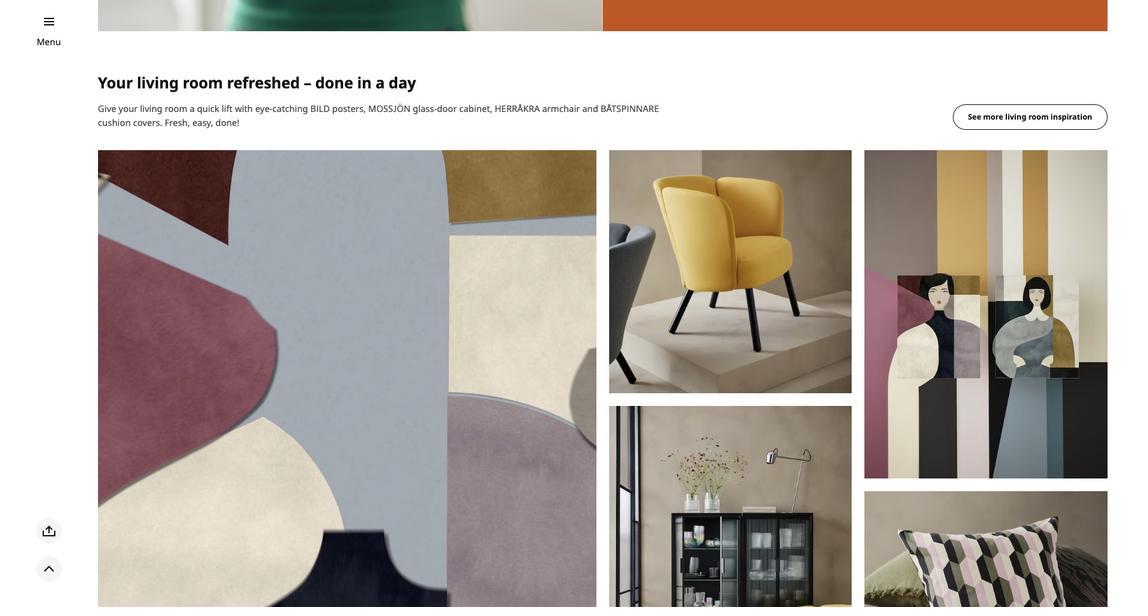 Task type: describe. For each thing, give the bounding box(es) containing it.
a herråkra armchair is set near two mossjön glass-door cabinets. räffelbjörk and pådrag vases are in the cabinets. image
[[609, 406, 852, 608]]

covers.
[[133, 117, 162, 129]]

menu button
[[37, 35, 61, 49]]

room for see
[[1029, 112, 1049, 122]]

your
[[98, 72, 133, 93]]

living for see
[[1006, 112, 1027, 122]]

two bild posters depicting portraits of elegant women are set against a striped, jewel tone background in a studio space. image
[[865, 150, 1108, 479]]

see more living room inspiration
[[968, 112, 1093, 122]]

0 vertical spatial a
[[376, 72, 385, 93]]

–
[[304, 72, 311, 93]]

see more living room inspiration button
[[953, 105, 1108, 130]]

in
[[357, 72, 372, 93]]

posters,
[[332, 103, 366, 115]]

bild
[[310, 103, 330, 115]]

your living room refreshed – done in a day
[[98, 72, 416, 93]]

give
[[98, 103, 116, 115]]

eye-
[[255, 103, 273, 115]]

a inside give your living room a quick lift with eye-catching bild posters, mossjön glass-door cabinet, herråkra armchair and båtspinnare cushion covers. fresh, easy, done!
[[190, 103, 195, 115]]

done!
[[216, 117, 239, 129]]

lift
[[222, 103, 233, 115]]

living up your in the top of the page
[[137, 72, 179, 93]]

a båtspinnare cushion cover leans against tandmott, sanela and vallkrassing cushion covers on a söderhamn chaise longue. image
[[865, 491, 1108, 608]]



Task type: locate. For each thing, give the bounding box(es) containing it.
fresh,
[[165, 117, 190, 129]]

easy,
[[192, 117, 213, 129]]

living for give
[[140, 103, 163, 115]]

inspiration
[[1051, 112, 1093, 122]]

1 vertical spatial a
[[190, 103, 195, 115]]

a
[[376, 72, 385, 93], [190, 103, 195, 115]]

a left quick
[[190, 103, 195, 115]]

living right more
[[1006, 112, 1027, 122]]

0 horizontal spatial a
[[190, 103, 195, 115]]

give your living room a quick lift with eye-catching bild posters, mossjön glass-door cabinet, herråkra armchair and båtspinnare cushion covers. fresh, easy, done!
[[98, 103, 659, 129]]

a right in in the left of the page
[[376, 72, 385, 93]]

mossjön
[[368, 103, 411, 115]]

room inside button
[[1029, 112, 1049, 122]]

refreshed
[[227, 72, 300, 93]]

room inside give your living room a quick lift with eye-catching bild posters, mossjön glass-door cabinet, herråkra armchair and båtspinnare cushion covers. fresh, easy, done!
[[165, 103, 187, 115]]

living inside give your living room a quick lift with eye-catching bild posters, mossjön glass-door cabinet, herråkra armchair and båtspinnare cushion covers. fresh, easy, done!
[[140, 103, 163, 115]]

day
[[389, 72, 416, 93]]

living up covers.
[[140, 103, 163, 115]]

living inside button
[[1006, 112, 1027, 122]]

cabinet,
[[459, 103, 493, 115]]

with
[[235, 103, 253, 115]]

more
[[984, 112, 1004, 122]]

herråkra
[[495, 103, 540, 115]]

see
[[968, 112, 982, 122]]

cushion
[[98, 117, 131, 129]]

door
[[437, 103, 457, 115]]

a closeup image of a person wearing a green workout top, holding a round dajlien training weight in front of them. image
[[98, 0, 603, 31]]

room
[[183, 72, 223, 93], [165, 103, 187, 115], [1029, 112, 1049, 122]]

room up 'fresh,'
[[165, 103, 187, 115]]

catching
[[273, 103, 308, 115]]

armchair
[[542, 103, 580, 115]]

room up quick
[[183, 72, 223, 93]]

1 horizontal spatial a
[[376, 72, 385, 93]]

a herråkra armchair in diseröd dark yellow and a matching armchair in vissle grey are on a dais of steps in a studio space. image
[[609, 150, 852, 393]]

your
[[119, 103, 138, 115]]

menu
[[37, 36, 61, 48]]

done
[[315, 72, 353, 93]]

room for give
[[165, 103, 187, 115]]

and
[[582, 103, 598, 115]]

quick
[[197, 103, 219, 115]]

room left inspiration in the right of the page
[[1029, 112, 1049, 122]]

glass-
[[413, 103, 437, 115]]

living
[[137, 72, 179, 93], [140, 103, 163, 115], [1006, 112, 1027, 122]]

båtspinnare
[[601, 103, 659, 115]]



Task type: vqa. For each thing, say whether or not it's contained in the screenshot.
room within the button
yes



